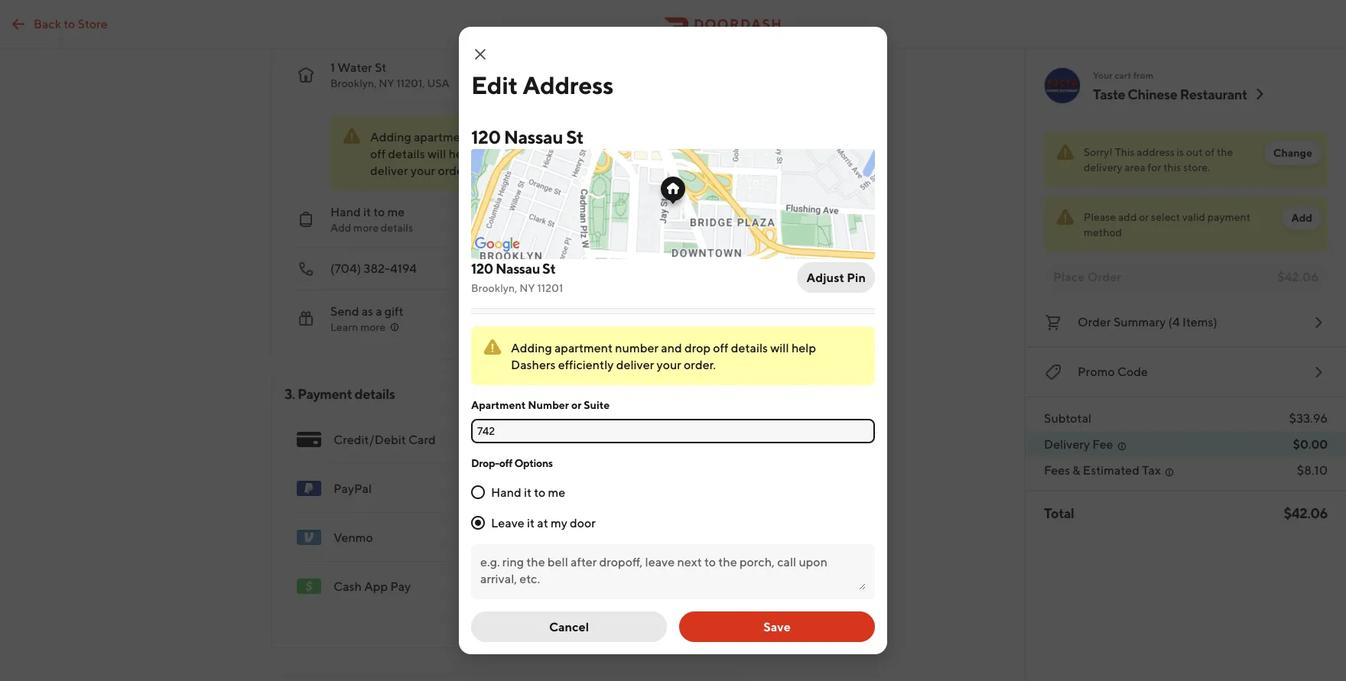 Task type: vqa. For each thing, say whether or not it's contained in the screenshot.
Atlanta, within the Atlanta State Park Park Road 42, Atlanta, TX
no



Task type: describe. For each thing, give the bounding box(es) containing it.
show menu image
[[297, 428, 321, 452]]

card
[[409, 433, 436, 447]]

for
[[1148, 161, 1162, 174]]

add
[[1119, 211, 1137, 223]]

or for select
[[1140, 211, 1150, 223]]

apartment
[[471, 399, 526, 412]]

cancel button
[[471, 612, 667, 643]]

credit/debit card
[[334, 433, 436, 447]]

learn more button
[[331, 320, 401, 335]]

adding apartment number and drop off details will help dashers efficiently deliver your order. button
[[331, 116, 683, 191]]

0 vertical spatial adding apartment number and drop off details will help dashers efficiently deliver your order. status
[[331, 116, 683, 191]]

$0.00
[[1294, 437, 1328, 452]]

learn
[[331, 321, 358, 334]]

save button
[[680, 612, 875, 643]]

1
[[331, 60, 335, 75]]

(4
[[1169, 315, 1181, 329]]

1 water st brooklyn,  ny 11201,  usa
[[331, 60, 450, 90]]

taste chinese restaurant link
[[1093, 85, 1269, 103]]

1 vertical spatial adding apartment number and drop off details will help dashers efficiently deliver your order. status
[[471, 327, 875, 386]]

1 horizontal spatial off
[[499, 457, 513, 470]]

will inside button
[[428, 147, 446, 161]]

fee
[[1093, 437, 1114, 452]]

0 vertical spatial $42.06
[[1278, 270, 1319, 284]]

brooklyn, for water
[[331, 77, 377, 90]]

cash app pay
[[334, 580, 411, 594]]

map region
[[362, 34, 950, 425]]

Apartment Number or Suite text field
[[477, 424, 869, 439]]

1 vertical spatial dashers
[[511, 358, 556, 372]]

adjust pin
[[807, 271, 866, 285]]

adjust
[[807, 271, 845, 285]]

menu containing credit/debit card
[[285, 416, 741, 611]]

Unavailable radio
[[438, 0, 582, 34]]

pay
[[390, 580, 411, 594]]

paypal
[[334, 482, 372, 496]]

pin
[[847, 271, 866, 285]]

adding apartment number and drop off details will help dashers efficiently deliver your order. inside adding apartment number and drop off details will help dashers efficiently deliver your order. button
[[370, 130, 579, 178]]

add button
[[1283, 206, 1322, 230]]

address
[[523, 70, 614, 99]]

hand it to me
[[491, 486, 566, 500]]

1 horizontal spatial order.
[[684, 358, 716, 372]]

it for door
[[527, 516, 535, 531]]

back to store link
[[0, 9, 117, 39]]

Hand it to me radio
[[471, 486, 485, 500]]

1 vertical spatial $42.06
[[1284, 505, 1328, 521]]

cancel
[[549, 620, 589, 635]]

hand for hand it to me add more details
[[331, 205, 361, 219]]

or for suite
[[572, 399, 582, 412]]

1 vertical spatial will
[[771, 341, 789, 355]]

efficiently for bottom adding apartment number and drop off details will help dashers efficiently deliver your order. status
[[558, 358, 614, 372]]

adding for the topmost adding apartment number and drop off details will help dashers efficiently deliver your order. status
[[370, 130, 412, 144]]

apartment number or suite
[[471, 399, 610, 412]]

method
[[1084, 226, 1123, 239]]

st for 120 nassau st
[[566, 126, 584, 148]]

the
[[1217, 146, 1234, 158]]

ny for water
[[379, 77, 395, 90]]

back
[[34, 16, 61, 31]]

(704) 382-4194
[[331, 261, 417, 276]]

restaurant
[[1181, 86, 1248, 102]]

11201
[[537, 282, 564, 295]]

order summary (4 items)
[[1078, 315, 1218, 329]]

gift
[[385, 304, 404, 319]]

this
[[1164, 161, 1182, 174]]

apartment inside button
[[414, 130, 472, 144]]

total
[[1045, 505, 1075, 521]]

this
[[1115, 146, 1135, 158]]

120 for 120 nassau st brooklyn, ny 11201
[[471, 260, 493, 277]]

estimated
[[1083, 463, 1140, 478]]

1 vertical spatial off
[[713, 341, 729, 355]]

usa
[[427, 77, 450, 90]]

number for the topmost adding apartment number and drop off details will help dashers efficiently deliver your order. status
[[475, 130, 518, 144]]

please add or select valid payment method
[[1084, 211, 1251, 239]]

deliver inside button
[[370, 163, 408, 178]]

sorry! this address is out of the delivery area for this store.
[[1084, 146, 1234, 174]]

door
[[570, 516, 596, 531]]

learn more
[[331, 321, 386, 334]]

120 for 120 nassau st
[[471, 126, 501, 148]]

120 nassau st brooklyn, ny 11201
[[471, 260, 564, 295]]

please
[[1084, 211, 1117, 223]]

&
[[1073, 463, 1081, 478]]

store
[[78, 16, 108, 31]]

edit
[[471, 70, 518, 99]]

credit/debit
[[334, 433, 406, 447]]

1 vertical spatial apartment
[[555, 341, 613, 355]]

me for hand it to me
[[548, 486, 566, 500]]

add new payment method image for venmo
[[710, 529, 728, 547]]

fees
[[1045, 463, 1071, 478]]

$33.96
[[1290, 411, 1328, 426]]

1 vertical spatial adding apartment number and drop off details will help dashers efficiently deliver your order.
[[511, 341, 817, 372]]

number
[[528, 399, 569, 412]]

$8.10
[[1298, 463, 1328, 478]]

ny for nassau
[[520, 282, 535, 295]]

is
[[1177, 146, 1185, 158]]

address
[[1137, 146, 1175, 158]]

1 vertical spatial deliver
[[617, 358, 654, 372]]

a
[[376, 304, 382, 319]]

payment
[[1208, 211, 1251, 223]]

chinese
[[1128, 86, 1178, 102]]

back to store
[[34, 16, 108, 31]]

1 vertical spatial drop
[[685, 341, 711, 355]]

as
[[362, 304, 373, 319]]

(704) 382-4194 button
[[285, 248, 728, 291]]

(704)
[[331, 261, 361, 276]]

place
[[1054, 270, 1085, 284]]

drop-off options
[[471, 457, 553, 470]]

dashers inside button
[[476, 147, 521, 161]]

and inside button
[[521, 130, 542, 144]]

water
[[338, 60, 372, 75]]

add inside add button
[[1292, 212, 1313, 224]]

details inside hand it to me add more details
[[381, 222, 413, 234]]



Task type: locate. For each thing, give the bounding box(es) containing it.
0 horizontal spatial apartment
[[414, 130, 472, 144]]

adding apartment number and drop off details will help dashers efficiently deliver your order.
[[370, 130, 579, 178], [511, 341, 817, 372]]

1 horizontal spatial help
[[792, 341, 817, 355]]

adding apartment number and drop off details will help dashers efficiently deliver your order. status down edit
[[331, 116, 683, 191]]

status containing sorry! this address is out of the delivery area for this store.
[[1045, 132, 1328, 187]]

summary
[[1114, 315, 1166, 329]]

1 status from the top
[[1045, 132, 1328, 187]]

brooklyn, for nassau
[[471, 282, 518, 295]]

add
[[1292, 212, 1313, 224], [331, 222, 351, 234]]

0 vertical spatial ny
[[379, 77, 395, 90]]

place order
[[1054, 270, 1122, 284]]

status containing please add or select valid payment method
[[1045, 197, 1328, 253]]

$42.06 down $8.10
[[1284, 505, 1328, 521]]

send
[[331, 304, 359, 319]]

order summary (4 items) button
[[1045, 311, 1328, 335]]

your up hand it to me add more details
[[411, 163, 436, 178]]

to for hand it to me
[[534, 486, 546, 500]]

your
[[1093, 70, 1113, 80]]

apartment down usa
[[414, 130, 472, 144]]

more down as
[[361, 321, 386, 334]]

send as a gift
[[331, 304, 404, 319]]

order inside button
[[1078, 315, 1112, 329]]

off
[[370, 147, 386, 161], [713, 341, 729, 355], [499, 457, 513, 470]]

change
[[1274, 147, 1313, 159]]

0 vertical spatial order.
[[438, 163, 470, 178]]

0 vertical spatial help
[[449, 147, 473, 161]]

4194
[[390, 261, 417, 276]]

1 vertical spatial brooklyn,
[[471, 282, 518, 295]]

120 inside 120 nassau st brooklyn, ny 11201
[[471, 260, 493, 277]]

st
[[375, 60, 387, 75], [566, 126, 584, 148], [543, 260, 556, 277]]

adding apartment number and drop off details will help dashers efficiently deliver your order. status
[[331, 116, 683, 191], [471, 327, 875, 386]]

120 down edit
[[471, 126, 501, 148]]

add new payment method image for credit/debit card
[[710, 431, 728, 449]]

0 horizontal spatial deliver
[[370, 163, 408, 178]]

your up apartment number or suite text field
[[657, 358, 682, 372]]

your
[[411, 163, 436, 178], [657, 358, 682, 372]]

order left the summary
[[1078, 315, 1112, 329]]

it up (704) 382-4194
[[363, 205, 371, 219]]

1 vertical spatial to
[[374, 205, 385, 219]]

0 vertical spatial drop
[[544, 130, 570, 144]]

efficiently up suite
[[558, 358, 614, 372]]

apartment up suite
[[555, 341, 613, 355]]

efficiently for the topmost adding apartment number and drop off details will help dashers efficiently deliver your order. status
[[523, 147, 579, 161]]

0 vertical spatial hand
[[331, 205, 361, 219]]

1 vertical spatial or
[[572, 399, 582, 412]]

0 vertical spatial adding apartment number and drop off details will help dashers efficiently deliver your order.
[[370, 130, 579, 178]]

0 horizontal spatial to
[[64, 16, 75, 31]]

adding for bottom adding apartment number and drop off details will help dashers efficiently deliver your order. status
[[511, 341, 552, 355]]

1 vertical spatial number
[[615, 341, 659, 355]]

menu
[[285, 416, 741, 611]]

brooklyn, down water
[[331, 77, 377, 90]]

me inside hand it to me add more details
[[388, 205, 405, 219]]

2 vertical spatial st
[[543, 260, 556, 277]]

items)
[[1183, 315, 1218, 329]]

promo
[[1078, 365, 1115, 379]]

1 vertical spatial it
[[524, 486, 532, 500]]

help down 'adjust'
[[792, 341, 817, 355]]

fees & estimated
[[1045, 463, 1140, 478]]

me up my
[[548, 486, 566, 500]]

brooklyn, inside 1 water st brooklyn,  ny 11201,  usa
[[331, 77, 377, 90]]

0 vertical spatial off
[[370, 147, 386, 161]]

adjust pin button
[[798, 262, 875, 293]]

1 vertical spatial adding
[[511, 341, 552, 355]]

1 horizontal spatial brooklyn,
[[471, 282, 518, 295]]

help
[[449, 147, 473, 161], [792, 341, 817, 355]]

adding apartment number and drop off details will help dashers efficiently deliver your order. up apartment number or suite text field
[[511, 341, 817, 372]]

1 vertical spatial hand
[[491, 486, 522, 500]]

0 vertical spatial me
[[388, 205, 405, 219]]

0 horizontal spatial st
[[375, 60, 387, 75]]

taste
[[1093, 86, 1126, 102]]

1 horizontal spatial to
[[374, 205, 385, 219]]

1 horizontal spatial number
[[615, 341, 659, 355]]

0 horizontal spatial order.
[[438, 163, 470, 178]]

efficiently
[[523, 147, 579, 161], [558, 358, 614, 372]]

1 vertical spatial status
[[1045, 197, 1328, 253]]

2 status from the top
[[1045, 197, 1328, 253]]

off inside button
[[370, 147, 386, 161]]

ny left 11201,
[[379, 77, 395, 90]]

2 vertical spatial off
[[499, 457, 513, 470]]

$42.06 down add button in the right of the page
[[1278, 270, 1319, 284]]

help for the topmost adding apartment number and drop off details will help dashers efficiently deliver your order. status
[[449, 147, 473, 161]]

cash
[[334, 580, 362, 594]]

1 add new payment method image from the top
[[710, 431, 728, 449]]

drop
[[544, 130, 570, 144], [685, 341, 711, 355]]

2 120 from the top
[[471, 260, 493, 277]]

1 vertical spatial st
[[566, 126, 584, 148]]

1 vertical spatial 120
[[471, 260, 493, 277]]

0 horizontal spatial brooklyn,
[[331, 77, 377, 90]]

1 vertical spatial order.
[[684, 358, 716, 372]]

ny inside 1 water st brooklyn,  ny 11201,  usa
[[379, 77, 395, 90]]

to up 382-
[[374, 205, 385, 219]]

st for 1 water st brooklyn,  ny 11201,  usa
[[375, 60, 387, 75]]

st for 120 nassau st brooklyn, ny 11201
[[543, 260, 556, 277]]

me up 4194
[[388, 205, 405, 219]]

1 horizontal spatial or
[[1140, 211, 1150, 223]]

120 nassau st
[[471, 126, 584, 148]]

0 vertical spatial to
[[64, 16, 75, 31]]

1 horizontal spatial deliver
[[617, 358, 654, 372]]

nassau for 120 nassau st
[[504, 126, 563, 148]]

0 vertical spatial nassau
[[504, 126, 563, 148]]

3. payment details
[[285, 386, 395, 402]]

0 horizontal spatial add
[[331, 222, 351, 234]]

adding inside button
[[370, 130, 412, 144]]

adding apartment number and drop off details will help dashers efficiently deliver your order. status up apartment number or suite text field
[[471, 327, 875, 386]]

my
[[551, 516, 568, 531]]

more inside button
[[361, 321, 386, 334]]

code
[[1118, 365, 1149, 379]]

0 vertical spatial and
[[521, 130, 542, 144]]

0 vertical spatial your
[[411, 163, 436, 178]]

1 vertical spatial ny
[[520, 282, 535, 295]]

to inside hand it to me add more details
[[374, 205, 385, 219]]

number inside button
[[475, 130, 518, 144]]

nassau for 120 nassau st brooklyn, ny 11201
[[496, 260, 540, 277]]

0 horizontal spatial and
[[521, 130, 542, 144]]

0 vertical spatial more
[[354, 222, 379, 234]]

or right "add"
[[1140, 211, 1150, 223]]

2 vertical spatial it
[[527, 516, 535, 531]]

venmo
[[334, 531, 373, 545]]

add new payment method image
[[710, 431, 728, 449], [710, 529, 728, 547]]

hand up the (704)
[[331, 205, 361, 219]]

hand it to me add more details
[[331, 205, 413, 234]]

0 vertical spatial add new payment method image
[[710, 431, 728, 449]]

1 horizontal spatial and
[[661, 341, 682, 355]]

or inside please add or select valid payment method
[[1140, 211, 1150, 223]]

delivery
[[1045, 437, 1091, 452]]

1 vertical spatial efficiently
[[558, 358, 614, 372]]

1 horizontal spatial add
[[1292, 212, 1313, 224]]

1 vertical spatial your
[[657, 358, 682, 372]]

1 120 from the top
[[471, 126, 501, 148]]

1 vertical spatial me
[[548, 486, 566, 500]]

1 horizontal spatial adding
[[511, 341, 552, 355]]

2 vertical spatial to
[[534, 486, 546, 500]]

1 vertical spatial more
[[361, 321, 386, 334]]

1 horizontal spatial me
[[548, 486, 566, 500]]

nassau down powered by google image
[[496, 260, 540, 277]]

drop inside button
[[544, 130, 570, 144]]

cart
[[1115, 70, 1132, 80]]

1 horizontal spatial drop
[[685, 341, 711, 355]]

1 vertical spatial help
[[792, 341, 817, 355]]

save
[[764, 620, 791, 635]]

and
[[521, 130, 542, 144], [661, 341, 682, 355]]

area
[[1125, 161, 1146, 174]]

powered by google image
[[475, 237, 520, 253]]

11201,
[[397, 77, 425, 90]]

1 vertical spatial nassau
[[496, 260, 540, 277]]

0 horizontal spatial drop
[[544, 130, 570, 144]]

order
[[1088, 270, 1122, 284], [1078, 315, 1112, 329]]

st inside 1 water st brooklyn,  ny 11201,  usa
[[375, 60, 387, 75]]

st right water
[[375, 60, 387, 75]]

it down options
[[524, 486, 532, 500]]

order right place
[[1088, 270, 1122, 284]]

brooklyn, inside 120 nassau st brooklyn, ny 11201
[[471, 282, 518, 295]]

0 vertical spatial status
[[1045, 132, 1328, 187]]

number for bottom adding apartment number and drop off details will help dashers efficiently deliver your order. status
[[615, 341, 659, 355]]

e.g. ring the bell after dropoff, leave next to the porch, call upon arrival, etc.

Do not add order changes or requests here. text field
[[481, 554, 866, 591]]

it left at
[[527, 516, 535, 531]]

0 horizontal spatial adding
[[370, 130, 412, 144]]

0 vertical spatial 120
[[471, 126, 501, 148]]

it inside hand it to me add more details
[[363, 205, 371, 219]]

order.
[[438, 163, 470, 178], [684, 358, 716, 372]]

dashers down edit
[[476, 147, 521, 161]]

more up (704) 382-4194
[[354, 222, 379, 234]]

1 horizontal spatial ny
[[520, 282, 535, 295]]

your cart from
[[1093, 70, 1154, 80]]

adding apartment number and drop off details will help dashers efficiently deliver your order. down edit
[[370, 130, 579, 178]]

sorry!
[[1084, 146, 1113, 158]]

0 horizontal spatial me
[[388, 205, 405, 219]]

details inside adding apartment number and drop off details will help dashers efficiently deliver your order. button
[[388, 147, 425, 161]]

adding
[[370, 130, 412, 144], [511, 341, 552, 355]]

1 horizontal spatial st
[[543, 260, 556, 277]]

to for hand it to me add more details
[[374, 205, 385, 219]]

0 horizontal spatial off
[[370, 147, 386, 161]]

1 horizontal spatial hand
[[491, 486, 522, 500]]

details
[[388, 147, 425, 161], [381, 222, 413, 234], [731, 341, 768, 355], [355, 386, 395, 402]]

1 horizontal spatial will
[[771, 341, 789, 355]]

Leave it at my door radio
[[471, 517, 485, 530]]

st inside 120 nassau st brooklyn, ny 11201
[[543, 260, 556, 277]]

suite
[[584, 399, 610, 412]]

0 horizontal spatial ny
[[379, 77, 395, 90]]

1 vertical spatial add new payment method image
[[710, 529, 728, 547]]

382-
[[364, 261, 390, 276]]

2 horizontal spatial off
[[713, 341, 729, 355]]

paypal button
[[285, 464, 741, 513]]

0 vertical spatial dashers
[[476, 147, 521, 161]]

promo code button
[[1045, 360, 1328, 385]]

st down address
[[566, 126, 584, 148]]

more inside hand it to me add more details
[[354, 222, 379, 234]]

it for add
[[363, 205, 371, 219]]

your inside button
[[411, 163, 436, 178]]

0 horizontal spatial your
[[411, 163, 436, 178]]

brooklyn, down powered by google image
[[471, 282, 518, 295]]

change button
[[1265, 141, 1322, 165]]

options
[[515, 457, 553, 470]]

close edit address image
[[471, 45, 490, 64]]

1 vertical spatial order
[[1078, 315, 1112, 329]]

st up the 11201 on the top left of the page
[[543, 260, 556, 277]]

ny
[[379, 77, 395, 90], [520, 282, 535, 295]]

2 horizontal spatial to
[[534, 486, 546, 500]]

0 vertical spatial will
[[428, 147, 446, 161]]

nassau down edit address
[[504, 126, 563, 148]]

nassau inside 120 nassau st brooklyn, ny 11201
[[496, 260, 540, 277]]

order. inside button
[[438, 163, 470, 178]]

efficiently inside button
[[523, 147, 579, 161]]

0 horizontal spatial or
[[572, 399, 582, 412]]

cash app pay button
[[285, 562, 741, 611]]

hand inside hand it to me add more details
[[331, 205, 361, 219]]

0 vertical spatial brooklyn,
[[331, 77, 377, 90]]

efficiently down edit address
[[523, 147, 579, 161]]

2 add new payment method image from the top
[[710, 529, 728, 547]]

more
[[354, 222, 379, 234], [361, 321, 386, 334]]

add inside hand it to me add more details
[[331, 222, 351, 234]]

0 vertical spatial or
[[1140, 211, 1150, 223]]

1 vertical spatial and
[[661, 341, 682, 355]]

status
[[1045, 132, 1328, 187], [1045, 197, 1328, 253]]

taste chinese restaurant
[[1093, 86, 1248, 102]]

0 vertical spatial st
[[375, 60, 387, 75]]

to down options
[[534, 486, 546, 500]]

store.
[[1184, 161, 1211, 174]]

dashers up apartment number or suite in the bottom left of the page
[[511, 358, 556, 372]]

hand
[[331, 205, 361, 219], [491, 486, 522, 500]]

adding down 11201,
[[370, 130, 412, 144]]

$42.06
[[1278, 270, 1319, 284], [1284, 505, 1328, 521]]

120 down powered by google image
[[471, 260, 493, 277]]

add up the (704)
[[331, 222, 351, 234]]

ny left the 11201 on the top left of the page
[[520, 282, 535, 295]]

ny inside 120 nassau st brooklyn, ny 11201
[[520, 282, 535, 295]]

hand for hand it to me
[[491, 486, 522, 500]]

add down change button
[[1292, 212, 1313, 224]]

0 horizontal spatial help
[[449, 147, 473, 161]]

or
[[1140, 211, 1150, 223], [572, 399, 582, 412]]

hand right hand it to me option
[[491, 486, 522, 500]]

help inside button
[[449, 147, 473, 161]]

0 horizontal spatial will
[[428, 147, 446, 161]]

0 vertical spatial order
[[1088, 270, 1122, 284]]

brooklyn,
[[331, 77, 377, 90], [471, 282, 518, 295]]

adding up apartment number or suite in the bottom left of the page
[[511, 341, 552, 355]]

0 horizontal spatial hand
[[331, 205, 361, 219]]

0 vertical spatial apartment
[[414, 130, 472, 144]]

0 vertical spatial number
[[475, 130, 518, 144]]

0 vertical spatial it
[[363, 205, 371, 219]]

unavailable
[[450, 14, 508, 27]]

help for bottom adding apartment number and drop off details will help dashers efficiently deliver your order. status
[[792, 341, 817, 355]]

from
[[1134, 70, 1154, 80]]

leave
[[491, 516, 525, 531]]

me for hand it to me add more details
[[388, 205, 405, 219]]

select
[[1152, 211, 1181, 223]]

me
[[388, 205, 405, 219], [548, 486, 566, 500]]

help down usa
[[449, 147, 473, 161]]

tax
[[1143, 463, 1162, 478]]

2 horizontal spatial st
[[566, 126, 584, 148]]

or left suite
[[572, 399, 582, 412]]

to right back
[[64, 16, 75, 31]]

1 horizontal spatial your
[[657, 358, 682, 372]]

drop-
[[471, 457, 499, 470]]



